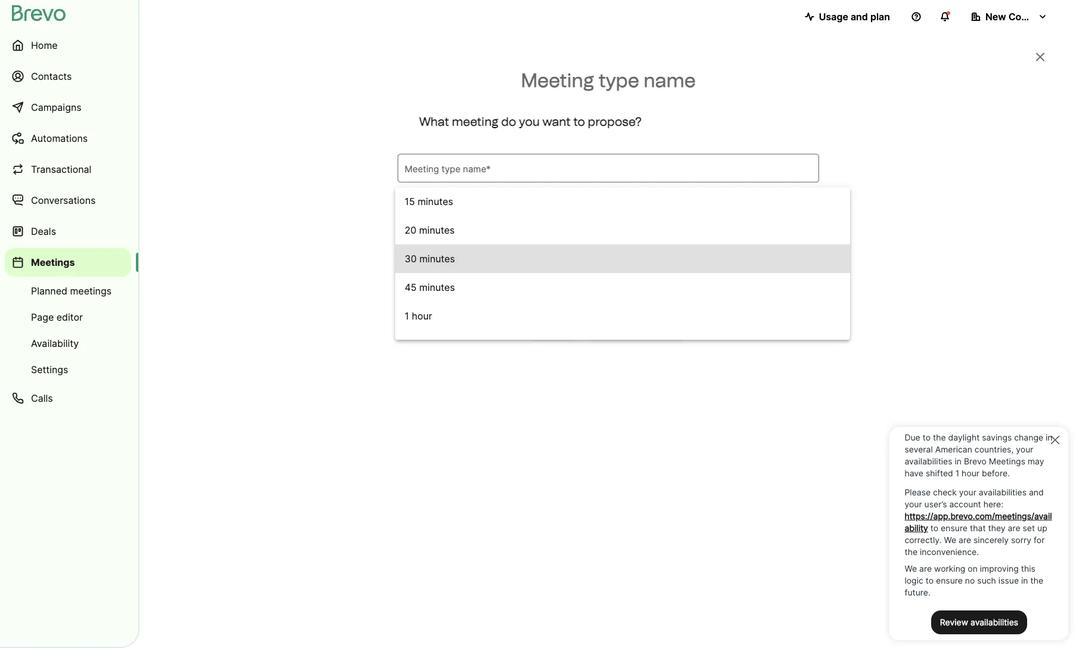 Task type: describe. For each thing, give the bounding box(es) containing it.
automations
[[31, 132, 88, 144]]

1
[[405, 310, 409, 322]]

meeting
[[521, 69, 594, 92]]

settings link
[[5, 358, 131, 382]]

contacts
[[31, 70, 72, 82]]

meeting type name
[[521, 69, 696, 92]]

and
[[851, 11, 868, 23]]

editor
[[56, 311, 83, 323]]

transactional link
[[5, 155, 131, 184]]

home
[[31, 39, 58, 51]]

want
[[542, 114, 571, 129]]

30 minutes inside field
[[405, 253, 455, 265]]

meetings
[[31, 256, 75, 268]]

list box containing 15 minutes
[[395, 187, 850, 359]]

calls
[[31, 392, 53, 404]]

1 hour
[[405, 310, 432, 322]]

what
[[419, 114, 449, 129]]

to
[[573, 114, 585, 129]]

30 inside 30 minutes field
[[405, 253, 417, 265]]

15
[[405, 195, 415, 207]]

what meeting do you want to propose?
[[419, 114, 642, 129]]

conversations
[[31, 194, 96, 206]]

30 inside 'list box'
[[405, 253, 417, 265]]

plan
[[870, 11, 890, 23]]

campaigns link
[[5, 93, 131, 122]]

meeting
[[452, 114, 499, 129]]

home link
[[5, 31, 131, 60]]

availability link
[[5, 331, 131, 355]]

meetings
[[70, 285, 112, 297]]

15 minutes
[[405, 195, 453, 207]]

page editor
[[31, 311, 83, 323]]

conversations link
[[5, 186, 131, 215]]

45 minutes
[[405, 281, 455, 293]]

meetings link
[[5, 248, 131, 277]]

deals link
[[5, 217, 131, 246]]

page
[[31, 311, 54, 323]]

planned meetings link
[[5, 279, 131, 303]]



Task type: locate. For each thing, give the bounding box(es) containing it.
20
[[405, 224, 416, 236]]

usage and plan button
[[795, 5, 900, 29]]

minutes
[[418, 195, 453, 207], [419, 224, 455, 236], [419, 253, 455, 265], [419, 253, 455, 265], [419, 281, 455, 293]]

new company
[[985, 11, 1053, 23]]

new
[[985, 11, 1006, 23]]

30 minutes inside 'list box'
[[405, 253, 455, 265]]

usage and plan
[[819, 11, 890, 23]]

calls link
[[5, 384, 131, 413]]

usage
[[819, 11, 848, 23]]

minutes inside field
[[419, 253, 455, 265]]

deals
[[31, 225, 56, 237]]

type
[[599, 69, 639, 92]]

name
[[644, 69, 696, 92]]

planned meetings
[[31, 285, 112, 297]]

automations link
[[5, 124, 131, 153]]

settings
[[31, 364, 68, 376]]

do
[[501, 114, 516, 129]]

propose?
[[588, 114, 642, 129]]

30
[[405, 253, 417, 265], [405, 253, 417, 265]]

30 minutes field
[[405, 251, 812, 266]]

page editor link
[[5, 305, 131, 329]]

custom
[[405, 338, 440, 350]]

20 minutes
[[405, 224, 455, 236]]

30 minutes
[[405, 253, 455, 265], [405, 253, 455, 265]]

company
[[1009, 11, 1053, 23]]

None text field
[[405, 161, 812, 175]]

new company button
[[962, 5, 1057, 29]]

campaigns
[[31, 101, 81, 113]]

45
[[405, 281, 417, 293]]

availability
[[31, 337, 79, 349]]

list box
[[395, 187, 850, 359]]

you
[[519, 114, 540, 129]]

transactional
[[31, 163, 91, 175]]

planned
[[31, 285, 67, 297]]

hour
[[412, 310, 432, 322]]

contacts link
[[5, 62, 131, 91]]



Task type: vqa. For each thing, say whether or not it's contained in the screenshot.
the Lists
no



